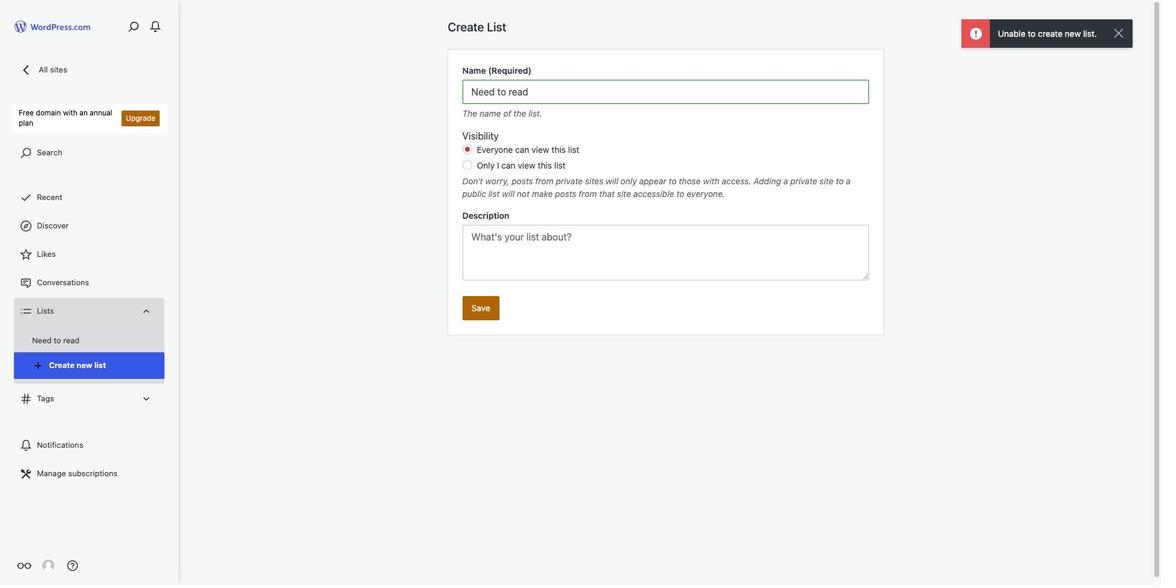 Task type: locate. For each thing, give the bounding box(es) containing it.
None text field
[[462, 80, 869, 104]]

1 vertical spatial group
[[462, 129, 869, 200]]

None radio
[[462, 145, 472, 154]]

What's your list about? text field
[[462, 225, 869, 281]]

notice status
[[962, 19, 1133, 48]]

2 group from the top
[[462, 129, 869, 200]]

group
[[462, 64, 869, 120], [462, 129, 869, 200], [462, 209, 869, 284]]

jeremy miller image
[[42, 560, 54, 572]]

None radio
[[462, 160, 472, 170]]

main content
[[448, 19, 884, 335]]

2 vertical spatial group
[[462, 209, 869, 284]]

0 vertical spatial group
[[462, 64, 869, 120]]



Task type: describe. For each thing, give the bounding box(es) containing it.
1 group from the top
[[462, 64, 869, 120]]

reader image
[[17, 559, 31, 573]]

dismiss image
[[1112, 26, 1126, 41]]

wrapper drop image
[[971, 29, 981, 38]]

3 group from the top
[[462, 209, 869, 284]]

keyboard_arrow_down image
[[140, 393, 152, 405]]

keyboard_arrow_down image
[[140, 305, 152, 317]]



Task type: vqa. For each thing, say whether or not it's contained in the screenshot.
Jeremy Miller Image
yes



